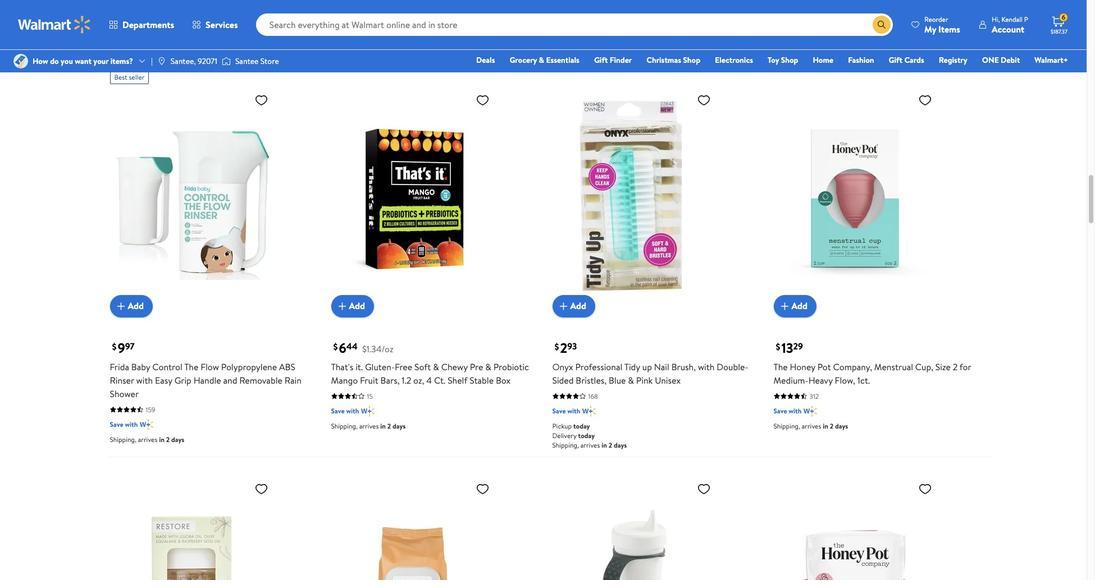 Task type: locate. For each thing, give the bounding box(es) containing it.
pickup today delivery today shipping, arrives in 2 days down the 137
[[331, 32, 406, 61]]

reorder
[[925, 14, 949, 24]]

$ for 2
[[555, 341, 559, 353]]

3 add to cart image from the left
[[557, 300, 570, 313]]

0 horizontal spatial 6
[[339, 338, 346, 358]]

0 vertical spatial 6
[[1062, 12, 1066, 22]]

4 add from the left
[[792, 300, 808, 313]]

168
[[588, 392, 598, 401]]

add up 93
[[570, 300, 587, 313]]

2 horizontal spatial  image
[[222, 56, 231, 67]]

walmart plus image for $1.34/oz
[[361, 406, 375, 417]]

6 up $187.37
[[1062, 12, 1066, 22]]

159
[[146, 405, 155, 415]]

shop right christmas
[[683, 54, 701, 66]]

2 the from the left
[[774, 361, 788, 373]]

add to favorites list, the honey pot company, menstrual cup, size 2 for medium-heavy flow, 1ct. image
[[919, 93, 932, 107]]

stable
[[470, 374, 494, 387]]

search icon image
[[877, 20, 886, 29]]

0 vertical spatial pickup today delivery today shipping, arrives in 2 days
[[331, 32, 406, 61]]

shipping, arrives in 2 days for 9
[[110, 435, 184, 445]]

0 horizontal spatial the
[[184, 361, 198, 373]]

free left the shipping, at the top of page
[[110, 12, 123, 22]]

add to favorites list, onyx professional tidy up nail brush, with double-sided bristles, blue & pink unisex image
[[697, 93, 711, 107]]

santee,
[[171, 56, 196, 67]]

add button for 9
[[110, 295, 153, 318]]

$ left 9
[[112, 341, 117, 353]]

97
[[125, 340, 135, 353]]

my
[[925, 23, 937, 35]]

add button up 44
[[331, 295, 374, 318]]

pink
[[636, 374, 653, 387]]

save for 9
[[110, 420, 123, 429]]

1 horizontal spatial the
[[774, 361, 788, 373]]

services button
[[183, 11, 247, 38]]

$ left 13
[[776, 341, 781, 353]]

ct.
[[434, 374, 446, 387]]

tidy
[[624, 361, 640, 373]]

add to cart image up 13
[[778, 300, 792, 313]]

walmart plus image for 9
[[140, 419, 153, 431]]

heavy
[[809, 374, 833, 387]]

walmart+
[[1035, 54, 1068, 66]]

$ inside $ 6 44 $1.34/oz that's it. gluten-free soft & chewy pre & probiotic mango fruit bars, 1.2 oz, 4 ct. shelf stable box
[[333, 341, 338, 353]]

6 inside $ 6 44 $1.34/oz that's it. gluten-free soft & chewy pre & probiotic mango fruit bars, 1.2 oz, 4 ct. shelf stable box
[[339, 338, 346, 358]]

brush,
[[672, 361, 696, 373]]

add button
[[110, 295, 153, 318], [331, 295, 374, 318], [552, 295, 596, 318], [774, 295, 817, 318]]

$ inside $ 9 97
[[112, 341, 117, 353]]

fashion
[[848, 54, 874, 66]]

add to cart image up 44
[[336, 300, 349, 313]]

free up 1.2
[[395, 361, 412, 373]]

free inside $ 6 44 $1.34/oz that's it. gluten-free soft & chewy pre & probiotic mango fruit bars, 1.2 oz, 4 ct. shelf stable box
[[395, 361, 412, 373]]

1 horizontal spatial 6
[[1062, 12, 1066, 22]]

1 the from the left
[[184, 361, 198, 373]]

registry
[[939, 54, 968, 66]]

$ for 9
[[112, 341, 117, 353]]

today
[[574, 12, 590, 22], [352, 32, 369, 42], [795, 32, 811, 42], [357, 42, 374, 51], [800, 42, 816, 51], [574, 422, 590, 431], [578, 431, 595, 441]]

santee store
[[235, 56, 279, 67]]

$ left 44
[[333, 341, 338, 353]]

frida
[[110, 361, 129, 373]]

arrives down pickup today
[[581, 31, 600, 41]]

1 add from the left
[[128, 300, 144, 313]]

1 horizontal spatial gift
[[889, 54, 903, 66]]

menstrual
[[875, 361, 913, 373]]

4 add button from the left
[[774, 295, 817, 318]]

mango
[[331, 374, 358, 387]]

add button up the 97
[[110, 295, 153, 318]]

176
[[810, 3, 819, 12]]

3 $ from the left
[[555, 341, 559, 353]]

arrives down 168
[[581, 441, 600, 450]]

gift for gift cards
[[889, 54, 903, 66]]

add button up 29
[[774, 295, 817, 318]]

polypropylene
[[221, 361, 277, 373]]

2 add from the left
[[349, 300, 365, 313]]

company,
[[833, 361, 872, 373]]

add to cart image
[[114, 300, 128, 313], [336, 300, 349, 313], [557, 300, 570, 313], [778, 300, 792, 313]]

the
[[184, 361, 198, 373], [774, 361, 788, 373]]

gift left cards
[[889, 54, 903, 66]]

unisex
[[655, 374, 681, 387]]

services
[[206, 19, 238, 31]]

add for 9
[[128, 300, 144, 313]]

gift for gift finder
[[594, 54, 608, 66]]

up
[[643, 361, 652, 373]]

add to cart image up 93
[[557, 300, 570, 313]]

gift inside "link"
[[889, 54, 903, 66]]

0 horizontal spatial shop
[[683, 54, 701, 66]]

the honey pot company, herbal post-partum pads with wings, organic cotton cover, 12 ct. image
[[774, 478, 937, 581]]

shop right toy
[[781, 54, 799, 66]]

walmart plus image down the 137
[[361, 17, 375, 28]]

add to favorites list, frida baby control the flow polypropylene abs rinser with easy grip handle and removable rain shower image
[[255, 93, 268, 107]]

2 add to cart image from the left
[[336, 300, 349, 313]]

add to cart image up the 97
[[114, 300, 128, 313]]

1 vertical spatial 6
[[339, 338, 346, 358]]

shower
[[110, 388, 139, 400]]

& right grocery
[[539, 54, 544, 66]]

you
[[61, 56, 73, 67]]

electronics link
[[710, 54, 758, 66]]

 image left how
[[13, 54, 28, 69]]

abs
[[279, 361, 296, 373]]

& inside onyx professional tidy up nail brush, with double- sided bristles, blue & pink unisex
[[628, 374, 634, 387]]

add to favorites list, the honey pot company, herbal post-partum pads with wings, organic cotton cover, 12 ct. image
[[919, 482, 932, 496]]

blue
[[609, 374, 626, 387]]

arrives down 15
[[359, 422, 379, 431]]

1 $ from the left
[[112, 341, 117, 353]]

gift left finder at the top right of the page
[[594, 54, 608, 66]]

christmas
[[647, 54, 681, 66]]

shipping, arrives in 2 days down 159
[[110, 435, 184, 445]]

and
[[223, 374, 237, 387]]

in inside save with pickup today delivery today shipping, arrives in 2 days
[[823, 51, 829, 61]]

walmart plus image down 159
[[140, 419, 153, 431]]

free
[[110, 12, 123, 22], [395, 361, 412, 373]]

honey
[[790, 361, 816, 373]]

2 gift from the left
[[889, 54, 903, 66]]

it.
[[356, 361, 363, 373]]

2 horizontal spatial delivery
[[774, 42, 798, 51]]

1 shop from the left
[[683, 54, 701, 66]]

arrives
[[152, 12, 171, 22], [581, 31, 600, 41], [359, 51, 379, 61], [802, 51, 821, 61], [359, 422, 379, 431], [802, 422, 821, 431], [138, 435, 157, 445], [581, 441, 600, 450]]

for
[[960, 361, 971, 373]]

add up the 97
[[128, 300, 144, 313]]

save with for 9
[[110, 420, 138, 429]]

pickup
[[552, 12, 572, 22], [331, 32, 351, 42], [774, 32, 793, 42], [552, 422, 572, 431]]

1 gift from the left
[[594, 54, 608, 66]]

add up 44
[[349, 300, 365, 313]]

 image right |
[[157, 57, 166, 66]]

1 horizontal spatial free
[[395, 361, 412, 373]]

shipping, arrives in 2 days for $1.34/oz
[[331, 422, 406, 431]]

312
[[810, 392, 819, 401]]

santee
[[235, 56, 259, 67]]

items?
[[110, 56, 133, 67]]

1ct.
[[858, 374, 870, 387]]

gift
[[594, 54, 608, 66], [889, 54, 903, 66]]

handle
[[194, 374, 221, 387]]

add to cart image for 9
[[114, 300, 128, 313]]

pickup today delivery today shipping, arrives in 2 days down 168
[[552, 422, 627, 450]]

bristles,
[[576, 374, 607, 387]]

6 inside '6 $187.37'
[[1062, 12, 1066, 22]]

2 add button from the left
[[331, 295, 374, 318]]

$ inside $ 13 29
[[776, 341, 781, 353]]

& right soft
[[433, 361, 439, 373]]

shipping, arrives in 2 days down walmart plus icon
[[774, 422, 848, 431]]

onyx professional tidy up nail brush, with double-sided bristles, blue & pink unisex image
[[552, 88, 715, 309]]

walmart image
[[18, 16, 91, 34]]

add for $1.34/oz
[[349, 300, 365, 313]]

pickup inside save with pickup today delivery today shipping, arrives in 2 days
[[774, 32, 793, 42]]

$ for 13
[[776, 341, 781, 353]]

the up 'grip'
[[184, 361, 198, 373]]

kendall
[[1002, 14, 1023, 24]]

account
[[992, 23, 1025, 35]]

0 horizontal spatial free
[[110, 12, 123, 22]]

0 horizontal spatial  image
[[13, 54, 28, 69]]

add button up 93
[[552, 295, 596, 318]]

bars,
[[381, 374, 400, 387]]

walmart plus image down 168
[[583, 406, 596, 417]]

0 horizontal spatial gift
[[594, 54, 608, 66]]

baby
[[131, 361, 150, 373]]

$ 2 93
[[555, 338, 577, 358]]

the up the medium-
[[774, 361, 788, 373]]

delivery inside save with pickup today delivery today shipping, arrives in 2 days
[[774, 42, 798, 51]]

gluten-
[[365, 361, 395, 373]]

& right pre
[[485, 361, 491, 373]]

walmart plus image down 15
[[361, 406, 375, 417]]

4 $ from the left
[[776, 341, 781, 353]]

fruit
[[360, 374, 378, 387]]

arrives right toy shop
[[802, 51, 821, 61]]

toy shop link
[[763, 54, 804, 66]]

toy shop
[[768, 54, 799, 66]]

lue by jean seo restore protective moisturizer to go, 30 capsules, organic & non-gmo, all skin types, repair & protect image
[[110, 478, 273, 581]]

1 vertical spatial free
[[395, 361, 412, 373]]

$ left 93
[[555, 341, 559, 353]]

shipping, arrives in 2 days for 13
[[774, 422, 848, 431]]

$
[[112, 341, 117, 353], [333, 341, 338, 353], [555, 341, 559, 353], [776, 341, 781, 353]]

the inside frida baby control the flow polypropylene abs rinser with easy grip handle and removable rain shower
[[184, 361, 198, 373]]

$ inside $ 2 93
[[555, 341, 559, 353]]

arrives down 159
[[138, 435, 157, 445]]

shipping,
[[552, 31, 579, 41], [331, 51, 358, 61], [774, 51, 800, 61], [331, 422, 358, 431], [774, 422, 800, 431], [110, 435, 136, 445], [552, 441, 579, 450]]

 image right 92071
[[222, 56, 231, 67]]

add
[[128, 300, 144, 313], [349, 300, 365, 313], [570, 300, 587, 313], [792, 300, 808, 313]]

1 add to cart image from the left
[[114, 300, 128, 313]]

6 up "that's"
[[339, 338, 346, 358]]

days
[[185, 12, 198, 22], [614, 31, 627, 41], [393, 51, 406, 61], [835, 51, 848, 61], [393, 422, 406, 431], [835, 422, 848, 431], [171, 435, 184, 445], [614, 441, 627, 450]]

1 add button from the left
[[110, 295, 153, 318]]

that's it. gluten-free soft & chewy pre & probiotic mango fruit bars, 1.2 oz, 4 ct. shelf stable box image
[[331, 88, 494, 309]]

1 horizontal spatial shop
[[781, 54, 799, 66]]

1 horizontal spatial  image
[[157, 57, 166, 66]]

& left pink
[[628, 374, 634, 387]]

4 add to cart image from the left
[[778, 300, 792, 313]]

the honey pot company, normal feminine cleansing wipes, intimate parts, body or face, 30 ct. image
[[331, 478, 494, 581]]

control
[[152, 361, 182, 373]]

$ 9 97
[[112, 338, 135, 358]]

shipping, arrives in 2 days down 15
[[331, 422, 406, 431]]

save with for 2
[[552, 406, 580, 416]]

shop for christmas shop
[[683, 54, 701, 66]]

3 add button from the left
[[552, 295, 596, 318]]

 image
[[13, 54, 28, 69], [222, 56, 231, 67], [157, 57, 166, 66]]

1 horizontal spatial pickup today delivery today shipping, arrives in 2 days
[[552, 422, 627, 450]]

departments button
[[100, 11, 183, 38]]

how
[[33, 56, 48, 67]]

2 $ from the left
[[333, 341, 338, 353]]

arrives down the 137
[[359, 51, 379, 61]]

add for 2
[[570, 300, 587, 313]]

0 vertical spatial free
[[110, 12, 123, 22]]

3 add from the left
[[570, 300, 587, 313]]

2 shop from the left
[[781, 54, 799, 66]]

add up 29
[[792, 300, 808, 313]]

save with for 13
[[774, 406, 802, 416]]

walmart plus image
[[361, 17, 375, 28], [361, 406, 375, 417], [583, 406, 596, 417], [140, 419, 153, 431]]



Task type: describe. For each thing, give the bounding box(es) containing it.
seller
[[129, 72, 145, 82]]

add for 13
[[792, 300, 808, 313]]

store
[[261, 56, 279, 67]]

 image for how do you want your items?
[[13, 54, 28, 69]]

size
[[936, 361, 951, 373]]

box
[[496, 374, 511, 387]]

with inside save with pickup today delivery today shipping, arrives in 2 days
[[789, 17, 802, 27]]

rinser
[[110, 374, 134, 387]]

deals link
[[471, 54, 500, 66]]

93
[[568, 340, 577, 353]]

add button for 13
[[774, 295, 817, 318]]

flow,
[[835, 374, 856, 387]]

add to favorites list, that's it. gluten-free soft & chewy pre & probiotic mango fruit bars, 1.2 oz, 4 ct. shelf stable box image
[[476, 93, 490, 107]]

add button for 2
[[552, 295, 596, 318]]

soft
[[415, 361, 431, 373]]

add to cart image for $1.34/oz
[[336, 300, 349, 313]]

shelf
[[448, 374, 468, 387]]

arrives right the shipping, at the top of page
[[152, 12, 171, 22]]

|
[[151, 56, 153, 67]]

Search search field
[[256, 13, 893, 36]]

the honey pot company, menstrual cup, size 2 for medium-heavy flow, 1ct. image
[[774, 88, 937, 309]]

professional
[[575, 361, 623, 373]]

add to cart image for 2
[[557, 300, 570, 313]]

0 horizontal spatial pickup today delivery today shipping, arrives in 2 days
[[331, 32, 406, 61]]

pre
[[470, 361, 483, 373]]

grocery & essentials
[[510, 54, 580, 66]]

frida baby control the flow polypropylene abs rinser with easy grip handle and removable rain shower image
[[110, 88, 273, 309]]

one
[[982, 54, 999, 66]]

save for $1.34/oz
[[331, 406, 345, 416]]

double-
[[717, 361, 749, 373]]

reorder my items
[[925, 14, 961, 35]]

Walmart Site-Wide search field
[[256, 13, 893, 36]]

92071
[[198, 56, 217, 67]]

the honey pot company, menstrual cup, size 2 for medium-heavy flow, 1ct.
[[774, 361, 971, 387]]

$ for 6
[[333, 341, 338, 353]]

debit
[[1001, 54, 1020, 66]]

with inside frida baby control the flow polypropylene abs rinser with easy grip handle and removable rain shower
[[136, 374, 153, 387]]

add to favorites list, booginhead silicone sippigrip sippy cup holder, infant toddler boys and girls, charcoal gray image
[[697, 482, 711, 496]]

onyx professional tidy up nail brush, with double- sided bristles, blue & pink unisex
[[552, 361, 749, 387]]

grip
[[174, 374, 191, 387]]

pot
[[818, 361, 831, 373]]

your
[[93, 56, 109, 67]]

shop for toy shop
[[781, 54, 799, 66]]

chewy
[[441, 361, 468, 373]]

home link
[[808, 54, 839, 66]]

2 inside the "the honey pot company, menstrual cup, size 2 for medium-heavy flow, 1ct."
[[953, 361, 958, 373]]

 image for santee store
[[222, 56, 231, 67]]

the inside the "the honey pot company, menstrual cup, size 2 for medium-heavy flow, 1ct."
[[774, 361, 788, 373]]

registry link
[[934, 54, 973, 66]]

pickup today
[[552, 12, 590, 22]]

that's
[[331, 361, 354, 373]]

1 horizontal spatial delivery
[[552, 431, 577, 441]]

cards
[[905, 54, 924, 66]]

fashion link
[[843, 54, 879, 66]]

flow
[[201, 361, 219, 373]]

15
[[367, 392, 373, 401]]

arrives down walmart plus icon
[[802, 422, 821, 431]]

easy
[[155, 374, 172, 387]]

arrives inside save with pickup today delivery today shipping, arrives in 2 days
[[802, 51, 821, 61]]

hi, kendall p account
[[992, 14, 1029, 35]]

1.2
[[402, 374, 411, 387]]

save inside save with pickup today delivery today shipping, arrives in 2 days
[[774, 17, 787, 27]]

walmart plus image
[[804, 406, 817, 417]]

medium-
[[774, 374, 809, 387]]

essentials
[[546, 54, 580, 66]]

want
[[75, 56, 92, 67]]

 image for santee, 92071
[[157, 57, 166, 66]]

items
[[939, 23, 961, 35]]

gift cards
[[889, 54, 924, 66]]

add button for $1.34/oz
[[331, 295, 374, 318]]

1 vertical spatial pickup today delivery today shipping, arrives in 2 days
[[552, 422, 627, 450]]

departments
[[122, 19, 174, 31]]

days inside save with pickup today delivery today shipping, arrives in 2 days
[[835, 51, 848, 61]]

one debit link
[[977, 54, 1025, 66]]

gift finder link
[[589, 54, 637, 66]]

free shipping, arrives in 2 days
[[110, 12, 198, 22]]

electronics
[[715, 54, 753, 66]]

save for 2
[[552, 406, 566, 416]]

0 horizontal spatial delivery
[[331, 42, 355, 51]]

$ 6 44 $1.34/oz that's it. gluten-free soft & chewy pre & probiotic mango fruit bars, 1.2 oz, 4 ct. shelf stable box
[[331, 338, 529, 387]]

13
[[782, 338, 793, 358]]

$ 13 29
[[776, 338, 803, 358]]

add to cart image for 13
[[778, 300, 792, 313]]

add to favorites list, the honey pot company, normal feminine cleansing wipes, intimate parts, body or face, 30 ct. image
[[476, 482, 490, 496]]

walmart+ link
[[1030, 54, 1074, 66]]

$1.34/oz
[[362, 343, 394, 355]]

with inside onyx professional tidy up nail brush, with double- sided bristles, blue & pink unisex
[[698, 361, 715, 373]]

walmart plus image for 2
[[583, 406, 596, 417]]

removable
[[239, 374, 283, 387]]

shipping, arrives in 2 days down pickup today
[[552, 31, 627, 41]]

4
[[427, 374, 432, 387]]

9
[[118, 338, 125, 358]]

how do you want your items?
[[33, 56, 133, 67]]

christmas shop
[[647, 54, 701, 66]]

2 inside save with pickup today delivery today shipping, arrives in 2 days
[[830, 51, 834, 61]]

shipping, inside save with pickup today delivery today shipping, arrives in 2 days
[[774, 51, 800, 61]]

best seller
[[114, 72, 145, 82]]

gift cards link
[[884, 54, 930, 66]]

finder
[[610, 54, 632, 66]]

frida baby control the flow polypropylene abs rinser with easy grip handle and removable rain shower
[[110, 361, 302, 400]]

add to favorites list, lue by jean seo restore protective moisturizer to go, 30 capsules, organic & non-gmo, all skin types, repair & protect image
[[255, 482, 268, 496]]

nail
[[654, 361, 670, 373]]

booginhead silicone sippigrip sippy cup holder, infant toddler boys and girls, charcoal gray image
[[552, 478, 715, 581]]

oz,
[[414, 374, 424, 387]]

save with pickup today delivery today shipping, arrives in 2 days
[[774, 17, 848, 61]]

save for 13
[[774, 406, 787, 416]]

6 $187.37
[[1051, 12, 1068, 35]]

44
[[346, 340, 358, 353]]

$187.37
[[1051, 28, 1068, 35]]

137
[[367, 3, 376, 12]]

p
[[1025, 14, 1029, 24]]

gift finder
[[594, 54, 632, 66]]

best
[[114, 72, 127, 82]]

one debit
[[982, 54, 1020, 66]]

shipping,
[[125, 12, 150, 22]]

hi,
[[992, 14, 1000, 24]]

christmas shop link
[[642, 54, 706, 66]]



Task type: vqa. For each thing, say whether or not it's contained in the screenshot.


